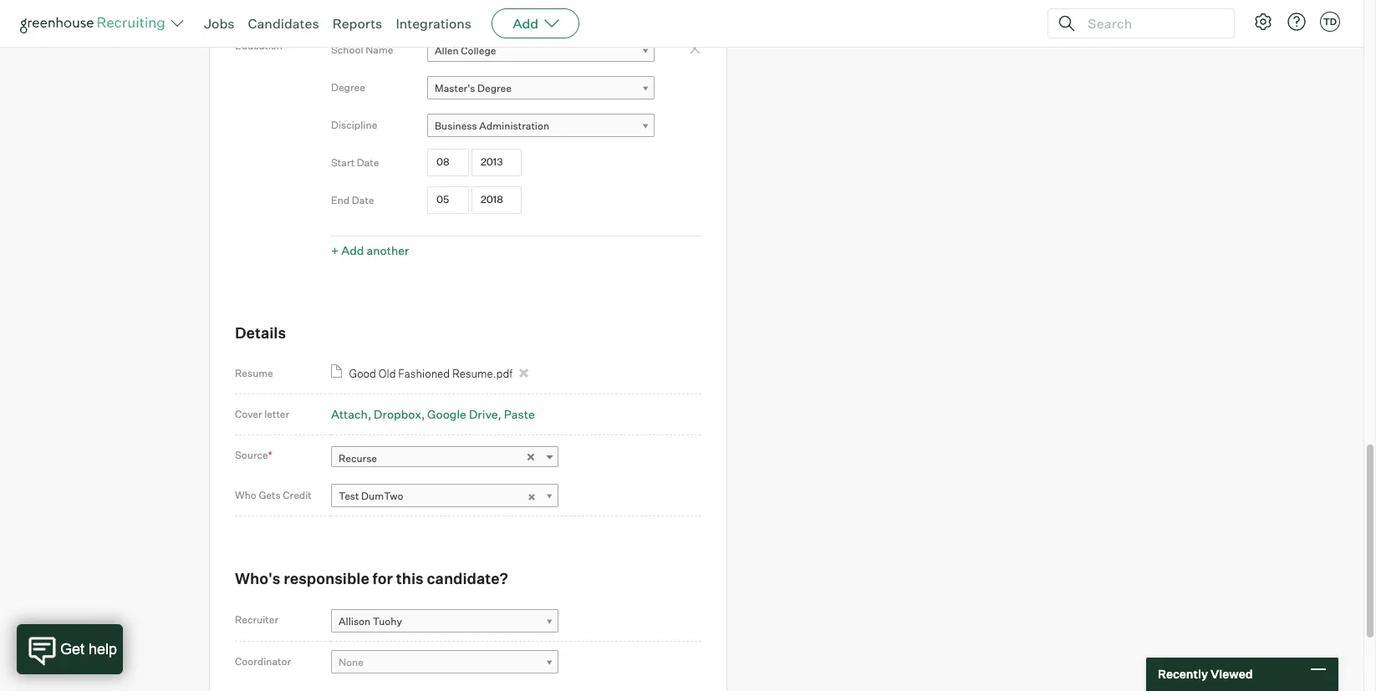 Task type: vqa. For each thing, say whether or not it's contained in the screenshot.
ADRIANA CLARK
no



Task type: locate. For each thing, give the bounding box(es) containing it.
degree
[[331, 81, 365, 94], [477, 82, 512, 94]]

1 vertical spatial mm text field
[[427, 187, 469, 214]]

allison tuohy
[[339, 615, 402, 628]]

0 horizontal spatial add
[[341, 243, 364, 257]]

yyyy text field for start date
[[471, 149, 522, 176]]

none link
[[331, 651, 558, 675]]

add right +
[[341, 243, 364, 257]]

test dumtwo
[[339, 490, 403, 503]]

recently
[[1158, 667, 1208, 682]]

mm text field for end date
[[427, 187, 469, 214]]

end
[[331, 194, 350, 206]]

viewed
[[1210, 667, 1253, 682]]

responsible
[[284, 570, 369, 588]]

allen college
[[435, 44, 496, 57]]

td button
[[1320, 12, 1340, 32]]

none
[[339, 657, 364, 669]]

greenhouse recruiting image
[[20, 13, 171, 33]]

0 vertical spatial add
[[513, 15, 539, 32]]

MM text field
[[427, 149, 469, 176], [427, 187, 469, 214]]

paste link
[[504, 407, 535, 422]]

mm text field for start date
[[427, 149, 469, 176]]

0 vertical spatial date
[[357, 156, 379, 169]]

YYYY text field
[[471, 149, 522, 176], [471, 187, 522, 214]]

details
[[235, 323, 286, 342]]

test dumtwo link
[[331, 484, 558, 509]]

start
[[331, 156, 355, 169]]

configure image
[[1253, 12, 1273, 32]]

google drive link
[[427, 407, 501, 422]]

attach
[[331, 407, 368, 422]]

administration
[[479, 119, 549, 132]]

recurse link
[[331, 446, 558, 470]]

2 yyyy text field from the top
[[471, 187, 522, 214]]

school
[[331, 43, 363, 56]]

degree up business administration
[[477, 82, 512, 94]]

1 vertical spatial date
[[352, 194, 374, 206]]

fashioned
[[398, 367, 450, 381]]

candidate?
[[427, 570, 508, 588]]

add
[[513, 15, 539, 32], [341, 243, 364, 257]]

2 mm text field from the top
[[427, 187, 469, 214]]

reports link
[[332, 15, 382, 32]]

recurse
[[339, 452, 377, 465]]

date
[[357, 156, 379, 169], [352, 194, 374, 206]]

candidates
[[248, 15, 319, 32]]

test
[[339, 490, 359, 503]]

school name
[[331, 43, 393, 56]]

integrations
[[396, 15, 472, 32]]

jobs
[[204, 15, 235, 32]]

date right end
[[352, 194, 374, 206]]

1 yyyy text field from the top
[[471, 149, 522, 176]]

degree down school at the left top of page
[[331, 81, 365, 94]]

who
[[235, 489, 256, 501]]

attach link
[[331, 407, 371, 422]]

drive
[[469, 407, 498, 422]]

who's responsible for this candidate?
[[235, 570, 508, 588]]

source *
[[235, 449, 272, 462]]

business
[[435, 119, 477, 132]]

business administration
[[435, 119, 549, 132]]

for
[[372, 570, 393, 588]]

0 vertical spatial yyyy text field
[[471, 149, 522, 176]]

1 horizontal spatial add
[[513, 15, 539, 32]]

1 vertical spatial add
[[341, 243, 364, 257]]

education
[[235, 39, 283, 52]]

dropbox link
[[374, 407, 425, 422]]

*
[[268, 449, 272, 462]]

good
[[349, 367, 376, 381]]

1 horizontal spatial degree
[[477, 82, 512, 94]]

allen
[[435, 44, 459, 57]]

date right 'start'
[[357, 156, 379, 169]]

this
[[396, 570, 424, 588]]

1 vertical spatial yyyy text field
[[471, 187, 522, 214]]

0 vertical spatial mm text field
[[427, 149, 469, 176]]

allen college link
[[427, 38, 655, 63]]

1 mm text field from the top
[[427, 149, 469, 176]]

master's degree
[[435, 82, 512, 94]]

add up allen college link
[[513, 15, 539, 32]]

who gets credit
[[235, 489, 312, 501]]

reports
[[332, 15, 382, 32]]

candidates link
[[248, 15, 319, 32]]



Task type: describe. For each thing, give the bounding box(es) containing it.
add button
[[492, 8, 579, 38]]

discipline
[[331, 119, 377, 131]]

td
[[1323, 16, 1337, 28]]

dumtwo
[[361, 490, 403, 503]]

+ add another link
[[331, 243, 409, 257]]

cover
[[235, 408, 262, 421]]

source
[[235, 449, 268, 462]]

another
[[367, 243, 409, 257]]

yyyy text field for end date
[[471, 187, 522, 214]]

start date
[[331, 156, 379, 169]]

master's degree link
[[427, 76, 655, 100]]

credit
[[283, 489, 312, 501]]

add inside "education" element
[[341, 243, 364, 257]]

allison
[[339, 615, 371, 628]]

paste
[[504, 407, 535, 422]]

good old fashioned resume.pdf
[[349, 367, 513, 381]]

coordinator
[[235, 655, 291, 668]]

resume
[[235, 367, 273, 380]]

jobs link
[[204, 15, 235, 32]]

business administration link
[[427, 114, 655, 138]]

education element
[[331, 31, 701, 262]]

attach dropbox google drive paste
[[331, 407, 535, 422]]

college
[[461, 44, 496, 57]]

who's
[[235, 570, 280, 588]]

recently viewed
[[1158, 667, 1253, 682]]

old
[[378, 367, 396, 381]]

0 horizontal spatial degree
[[331, 81, 365, 94]]

Search text field
[[1083, 11, 1219, 36]]

recruiter
[[235, 614, 278, 626]]

add inside popup button
[[513, 15, 539, 32]]

td button
[[1317, 8, 1343, 35]]

cover letter
[[235, 408, 289, 421]]

end date
[[331, 194, 374, 206]]

+ add another
[[331, 243, 409, 257]]

letter
[[264, 408, 289, 421]]

master's
[[435, 82, 475, 94]]

date for end date
[[352, 194, 374, 206]]

integrations link
[[396, 15, 472, 32]]

tuohy
[[373, 615, 402, 628]]

allison tuohy link
[[331, 609, 558, 633]]

dropbox
[[374, 407, 421, 422]]

+
[[331, 243, 339, 257]]

google
[[427, 407, 466, 422]]

gets
[[259, 489, 281, 501]]

resume.pdf
[[452, 367, 513, 381]]

date for start date
[[357, 156, 379, 169]]

name
[[365, 43, 393, 56]]



